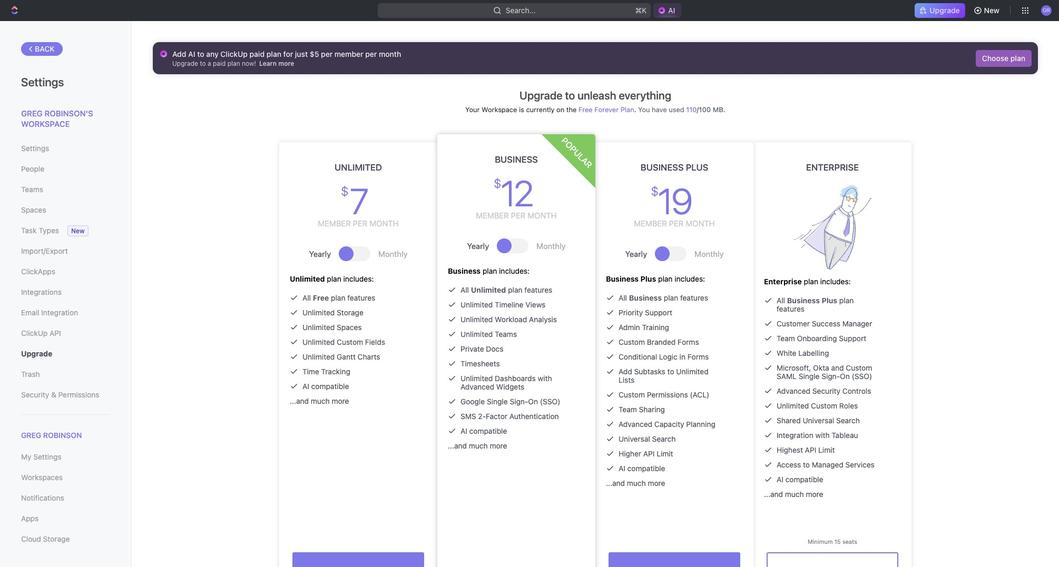 Task type: vqa. For each thing, say whether or not it's contained in the screenshot.
calendar on the bottom right of the page
no



Task type: locate. For each thing, give the bounding box(es) containing it.
member inside add ai to any clickup paid plan for just $5 per member per month upgrade to a paid plan now! learn more
[[335, 50, 364, 59]]

1 horizontal spatial search
[[837, 416, 860, 425]]

ai down time
[[303, 382, 309, 391]]

storage down all free plan features
[[337, 308, 364, 317]]

unlimited plan includes:
[[290, 275, 374, 284]]

plan right choose
[[1011, 54, 1026, 62]]

greg for greg robinson
[[21, 431, 41, 440]]

business up 'all unlimited plan features'
[[448, 267, 481, 276]]

2 greg from the top
[[21, 431, 41, 440]]

per inside $ 7 member per month
[[353, 219, 368, 228]]

1 horizontal spatial $
[[494, 176, 500, 191]]

0 horizontal spatial with
[[538, 374, 552, 383]]

month inside $ 7 member per month
[[370, 219, 399, 228]]

1 horizontal spatial upgrade link
[[915, 3, 965, 18]]

0 horizontal spatial search
[[652, 435, 676, 444]]

0 vertical spatial (sso)
[[852, 372, 872, 381]]

advanced up google on the left of the page
[[461, 383, 494, 392]]

teams down unlimited workload analysis
[[495, 330, 517, 339]]

unlimited teams
[[461, 330, 517, 339]]

much
[[311, 397, 330, 406], [469, 442, 488, 451], [627, 479, 646, 488], [785, 490, 804, 499]]

1 vertical spatial add
[[619, 367, 632, 376]]

upgrade down clickup api
[[21, 349, 52, 358]]

on up controls
[[840, 372, 850, 381]]

upgrade link up trash link
[[21, 345, 110, 363]]

private
[[461, 345, 484, 354]]

upgrade
[[930, 6, 960, 15], [172, 60, 198, 67], [520, 89, 563, 102], [21, 349, 52, 358]]

2 horizontal spatial advanced
[[777, 387, 811, 396]]

month inside $ 19 member per month
[[686, 219, 715, 228]]

1 vertical spatial team
[[619, 405, 637, 414]]

ai compatible down 2-
[[461, 427, 507, 436]]

2 horizontal spatial monthly
[[695, 249, 724, 259]]

with down shared universal search
[[816, 431, 830, 440]]

people link
[[21, 160, 110, 178]]

0 vertical spatial clickup
[[221, 50, 248, 59]]

$ for 12
[[494, 176, 500, 191]]

all for all free plan features
[[303, 294, 311, 303]]

upgrade up currently
[[520, 89, 563, 102]]

roles
[[840, 402, 858, 411]]

0 horizontal spatial single
[[487, 397, 508, 406]]

2 vertical spatial plus
[[822, 296, 838, 305]]

1 horizontal spatial sign-
[[822, 372, 840, 381]]

0 horizontal spatial paid
[[213, 60, 226, 67]]

highest api limit
[[777, 446, 835, 455]]

clickup
[[221, 50, 248, 59], [21, 329, 48, 338]]

0 vertical spatial paid
[[250, 50, 265, 59]]

0 horizontal spatial sign-
[[510, 397, 528, 406]]

plus for business plus
[[686, 162, 709, 173]]

search down "roles"
[[837, 416, 860, 425]]

unlimited inside unlimited dashboards with advanced widgets
[[461, 374, 493, 383]]

0 horizontal spatial universal
[[619, 435, 650, 444]]

1 vertical spatial storage
[[43, 535, 70, 544]]

unlimited for unlimited teams
[[461, 330, 493, 339]]

unlimited for unlimited custom fields
[[303, 338, 335, 347]]

0 vertical spatial spaces
[[21, 206, 46, 215]]

free
[[579, 105, 593, 114], [313, 294, 329, 303]]

ai down the access
[[777, 475, 784, 484]]

month inside '$ 12 member per month'
[[528, 211, 557, 220]]

on
[[840, 372, 850, 381], [528, 397, 538, 406]]

limit for higher api limit
[[657, 450, 673, 459]]

business up the 'priority support'
[[629, 294, 662, 303]]

0 vertical spatial teams
[[21, 185, 43, 194]]

robinson
[[43, 431, 82, 440]]

security
[[813, 387, 841, 396], [21, 391, 49, 400]]

0 vertical spatial new
[[984, 6, 1000, 15]]

$
[[494, 176, 500, 191], [341, 184, 347, 199], [651, 184, 657, 199]]

all up "unlimited storage"
[[303, 294, 311, 303]]

permissions down add subtasks to unlimited lists
[[647, 391, 688, 400]]

choose
[[982, 54, 1009, 62]]

$ inside '$ 12 member per month'
[[494, 176, 500, 191]]

custom down admin
[[619, 338, 645, 347]]

...and down time
[[290, 397, 309, 406]]

plan
[[267, 50, 281, 59], [1011, 54, 1026, 62], [228, 60, 240, 67], [483, 267, 497, 276], [327, 275, 341, 284], [658, 275, 673, 284], [804, 277, 819, 286], [508, 286, 523, 295], [331, 294, 346, 303], [664, 294, 678, 303], [840, 296, 854, 305]]

free right the
[[579, 105, 593, 114]]

0 vertical spatial single
[[799, 372, 820, 381]]

business up 12
[[495, 154, 538, 165]]

permissions down trash link
[[58, 391, 99, 400]]

1 horizontal spatial with
[[816, 431, 830, 440]]

with
[[538, 374, 552, 383], [816, 431, 830, 440]]

$ left 12
[[494, 176, 500, 191]]

limit for highest api limit
[[819, 446, 835, 455]]

yearly up 'business plan includes:'
[[467, 241, 489, 251]]

1 vertical spatial spaces
[[337, 323, 362, 332]]

0 vertical spatial workspace
[[482, 105, 517, 114]]

per
[[321, 50, 333, 59], [365, 50, 377, 59], [511, 211, 526, 220], [353, 219, 368, 228], [669, 219, 684, 228]]

new inside button
[[984, 6, 1000, 15]]

task
[[21, 226, 37, 235]]

team up 'white'
[[777, 334, 795, 343]]

custom inside "microsoft, okta and custom saml single sign-on (sso)"
[[846, 364, 873, 373]]

a
[[208, 60, 211, 67]]

plus up the "success"
[[822, 296, 838, 305]]

per inside '$ 12 member per month'
[[511, 211, 526, 220]]

2 horizontal spatial $
[[651, 184, 657, 199]]

single up the advanced security controls
[[799, 372, 820, 381]]

limit down universal search
[[657, 450, 673, 459]]

limit
[[819, 446, 835, 455], [657, 450, 673, 459]]

controls
[[843, 387, 872, 396]]

sign- down widgets
[[510, 397, 528, 406]]

is
[[519, 105, 524, 114]]

plan up 'all unlimited plan features'
[[483, 267, 497, 276]]

1 vertical spatial enterprise
[[764, 277, 802, 286]]

api for higher
[[644, 450, 655, 459]]

microsoft,
[[777, 364, 811, 373]]

features up customer
[[777, 305, 805, 314]]

business for business
[[495, 154, 538, 165]]

paid
[[250, 50, 265, 59], [213, 60, 226, 67]]

free up "unlimited storage"
[[313, 294, 329, 303]]

upgrade to unleash everything your workspace is currently on the free forever plan . you have used 110 /100 mb.
[[466, 89, 726, 114]]

1 vertical spatial clickup
[[21, 329, 48, 338]]

0 vertical spatial plus
[[686, 162, 709, 173]]

unlimited for unlimited plan includes:
[[290, 275, 325, 284]]

business for business plus
[[641, 162, 684, 173]]

1 vertical spatial new
[[71, 227, 85, 235]]

advanced down the saml
[[777, 387, 811, 396]]

compatible down the access
[[786, 475, 824, 484]]

1 horizontal spatial advanced
[[619, 420, 653, 429]]

0 horizontal spatial team
[[619, 405, 637, 414]]

1 horizontal spatial enterprise
[[806, 162, 859, 173]]

yearly up unlimited plan includes:
[[309, 249, 331, 259]]

add subtasks to unlimited lists
[[619, 367, 709, 385]]

1 vertical spatial greg
[[21, 431, 41, 440]]

gantt
[[337, 353, 356, 362]]

upgrade left a at the top left of page
[[172, 60, 198, 67]]

business plus plan includes:
[[606, 275, 705, 284]]

ai inside 'ai' button
[[668, 6, 675, 15]]

api down email integration
[[50, 329, 61, 338]]

to inside upgrade to unleash everything your workspace is currently on the free forever plan . you have used 110 /100 mb.
[[565, 89, 575, 102]]

permissions
[[58, 391, 99, 400], [647, 391, 688, 400]]

to down logic
[[668, 367, 674, 376]]

greg
[[21, 109, 43, 118], [21, 431, 41, 440]]

teams down "people"
[[21, 185, 43, 194]]

0 horizontal spatial teams
[[21, 185, 43, 194]]

1 vertical spatial free
[[313, 294, 329, 303]]

clickapps link
[[21, 263, 110, 281]]

timeline
[[495, 300, 524, 309]]

google
[[461, 397, 485, 406]]

...and much more down the access
[[764, 490, 824, 499]]

0 vertical spatial add
[[172, 50, 186, 59]]

customer
[[777, 319, 810, 328]]

choose plan link
[[976, 50, 1032, 67]]

api for clickup
[[50, 329, 61, 338]]

views
[[526, 300, 546, 309]]

greg up my
[[21, 431, 41, 440]]

all down 'business plan includes:'
[[461, 286, 469, 295]]

team
[[777, 334, 795, 343], [619, 405, 637, 414]]

ai right ⌘k
[[668, 6, 675, 15]]

api down integration with tableau
[[805, 446, 817, 455]]

/100
[[697, 105, 711, 114]]

integration with tableau
[[777, 431, 858, 440]]

add inside add ai to any clickup paid plan for just $5 per member per month upgrade to a paid plan now! learn more
[[172, 50, 186, 59]]

unlimited for unlimited custom roles
[[777, 402, 809, 411]]

$ inside $ 7 member per month
[[341, 184, 347, 199]]

clickup down email
[[21, 329, 48, 338]]

workspace
[[482, 105, 517, 114], [21, 119, 70, 128]]

plan inside all business plus plan features
[[840, 296, 854, 305]]

includes: up all business plus plan features
[[821, 277, 851, 286]]

1 vertical spatial with
[[816, 431, 830, 440]]

advanced down 'team sharing'
[[619, 420, 653, 429]]

compatible
[[311, 382, 349, 391], [469, 427, 507, 436], [628, 464, 665, 473], [786, 475, 824, 484]]

team for team sharing
[[619, 405, 637, 414]]

2-
[[478, 412, 486, 421]]

white
[[777, 349, 797, 358]]

monthly for 7
[[379, 249, 408, 259]]

access to managed services
[[777, 461, 875, 470]]

1 horizontal spatial workspace
[[482, 105, 517, 114]]

all for all unlimited plan features
[[461, 286, 469, 295]]

api inside "clickup api" link
[[50, 329, 61, 338]]

all free plan features
[[303, 294, 375, 303]]

0 vertical spatial with
[[538, 374, 552, 383]]

features inside all business plus plan features
[[777, 305, 805, 314]]

support down manager
[[839, 334, 867, 343]]

1 horizontal spatial free
[[579, 105, 593, 114]]

1 horizontal spatial new
[[984, 6, 1000, 15]]

1 horizontal spatial storage
[[337, 308, 364, 317]]

greg left robinson's
[[21, 109, 43, 118]]

0 horizontal spatial permissions
[[58, 391, 99, 400]]

upgrade inside settings element
[[21, 349, 52, 358]]

learn
[[259, 60, 277, 67]]

sign- inside "microsoft, okta and custom saml single sign-on (sso)"
[[822, 372, 840, 381]]

advanced
[[461, 383, 494, 392], [777, 387, 811, 396], [619, 420, 653, 429]]

more down 'for' at the top left of the page
[[278, 60, 294, 67]]

1 horizontal spatial api
[[644, 450, 655, 459]]

1 greg from the top
[[21, 109, 43, 118]]

security up unlimited custom roles
[[813, 387, 841, 396]]

per inside $ 19 member per month
[[669, 219, 684, 228]]

0 horizontal spatial yearly
[[309, 249, 331, 259]]

upgrade link left new button
[[915, 3, 965, 18]]

0 horizontal spatial integration
[[41, 308, 78, 317]]

to inside add subtasks to unlimited lists
[[668, 367, 674, 376]]

0 vertical spatial settings
[[21, 75, 64, 89]]

upgrade inside add ai to any clickup paid plan for just $5 per member per month upgrade to a paid plan now! learn more
[[172, 60, 198, 67]]

plan up manager
[[840, 296, 854, 305]]

integration up highest
[[777, 431, 814, 440]]

1 vertical spatial workspace
[[21, 119, 70, 128]]

0 horizontal spatial support
[[645, 308, 673, 317]]

add
[[172, 50, 186, 59], [619, 367, 632, 376]]

member for 12
[[476, 211, 509, 220]]

workspaces link
[[21, 469, 110, 487]]

clickapps
[[21, 267, 55, 276]]

workspace left is
[[482, 105, 517, 114]]

much down time tracking
[[311, 397, 330, 406]]

with right dashboards in the bottom of the page
[[538, 374, 552, 383]]

training
[[642, 323, 669, 332]]

new up import/export link
[[71, 227, 85, 235]]

unlimited for unlimited timeline views
[[461, 300, 493, 309]]

plan left now!
[[228, 60, 240, 67]]

security left the &
[[21, 391, 49, 400]]

0 horizontal spatial free
[[313, 294, 329, 303]]

add left any
[[172, 50, 186, 59]]

(acl)
[[690, 391, 710, 400]]

integrations
[[21, 288, 62, 297]]

$ 7 member per month
[[318, 180, 399, 228]]

in
[[680, 353, 686, 362]]

all business plan features
[[619, 294, 708, 303]]

member for 19
[[634, 219, 667, 228]]

member
[[335, 50, 364, 59], [476, 211, 509, 220], [318, 219, 351, 228], [634, 219, 667, 228]]

1 horizontal spatial plus
[[686, 162, 709, 173]]

...and down sms
[[448, 442, 467, 451]]

unlimited timeline views
[[461, 300, 546, 309]]

ai compatible down time tracking
[[303, 382, 349, 391]]

0 horizontal spatial enterprise
[[764, 277, 802, 286]]

to
[[197, 50, 204, 59], [200, 60, 206, 67], [565, 89, 575, 102], [668, 367, 674, 376], [803, 461, 810, 470]]

team for team onboarding support
[[777, 334, 795, 343]]

1 horizontal spatial single
[[799, 372, 820, 381]]

paid right a at the top left of page
[[213, 60, 226, 67]]

integrations link
[[21, 284, 110, 302]]

1 horizontal spatial teams
[[495, 330, 517, 339]]

with inside unlimited dashboards with advanced widgets
[[538, 374, 552, 383]]

factor
[[486, 412, 508, 421]]

unlimited gantt charts
[[303, 353, 380, 362]]

to up the
[[565, 89, 575, 102]]

clickup api
[[21, 329, 61, 338]]

yearly for 7
[[309, 249, 331, 259]]

0 horizontal spatial (sso)
[[540, 397, 561, 406]]

month for 7
[[370, 219, 399, 228]]

integration down integrations link on the left
[[41, 308, 78, 317]]

notifications link
[[21, 490, 110, 508]]

0 vertical spatial free
[[579, 105, 593, 114]]

member inside '$ 12 member per month'
[[476, 211, 509, 220]]

0 horizontal spatial monthly
[[379, 249, 408, 259]]

0 horizontal spatial $
[[341, 184, 347, 199]]

task types
[[21, 226, 59, 235]]

settings up "people"
[[21, 144, 49, 153]]

integration inside 'link'
[[41, 308, 78, 317]]

on up authentication
[[528, 397, 538, 406]]

yearly for 19
[[625, 249, 647, 259]]

all inside all business plus plan features
[[777, 296, 785, 305]]

1 horizontal spatial paid
[[250, 50, 265, 59]]

business for business plus plan includes:
[[606, 275, 639, 284]]

(sso) up authentication
[[540, 397, 561, 406]]

1 horizontal spatial clickup
[[221, 50, 248, 59]]

workspace inside greg robinson's workspace
[[21, 119, 70, 128]]

advanced for advanced capacity planning
[[619, 420, 653, 429]]

ai compatible
[[303, 382, 349, 391], [461, 427, 507, 436], [619, 464, 665, 473], [777, 475, 824, 484]]

1 horizontal spatial on
[[840, 372, 850, 381]]

$ for 7
[[341, 184, 347, 199]]

0 horizontal spatial plus
[[641, 275, 656, 284]]

includes: for enterprise plan includes:
[[821, 277, 851, 286]]

member inside $ 7 member per month
[[318, 219, 351, 228]]

you
[[638, 105, 650, 114]]

...and much more down higher
[[606, 479, 665, 488]]

storage inside settings element
[[43, 535, 70, 544]]

business plus
[[641, 162, 709, 173]]

2 horizontal spatial api
[[805, 446, 817, 455]]

1 horizontal spatial (sso)
[[852, 372, 872, 381]]

0 horizontal spatial clickup
[[21, 329, 48, 338]]

0 horizontal spatial add
[[172, 50, 186, 59]]

plus for business plus plan includes:
[[641, 275, 656, 284]]

forms up in
[[678, 338, 699, 347]]

member inside $ 19 member per month
[[634, 219, 667, 228]]

0 horizontal spatial on
[[528, 397, 538, 406]]

1 horizontal spatial limit
[[819, 446, 835, 455]]

security & permissions link
[[21, 386, 110, 404]]

new up choose
[[984, 6, 1000, 15]]

saml
[[777, 372, 797, 381]]

0 horizontal spatial spaces
[[21, 206, 46, 215]]

1 vertical spatial upgrade link
[[21, 345, 110, 363]]

1 vertical spatial support
[[839, 334, 867, 343]]

email integration link
[[21, 304, 110, 322]]

$ left 7
[[341, 184, 347, 199]]

spaces
[[21, 206, 46, 215], [337, 323, 362, 332]]

storage for cloud storage
[[43, 535, 70, 544]]

import/export
[[21, 247, 68, 256]]

search down advanced capacity planning
[[652, 435, 676, 444]]

all up customer
[[777, 296, 785, 305]]

greg inside greg robinson's workspace
[[21, 109, 43, 118]]

add down 'conditional'
[[619, 367, 632, 376]]

upgrade inside upgrade to unleash everything your workspace is currently on the free forever plan . you have used 110 /100 mb.
[[520, 89, 563, 102]]

1 vertical spatial integration
[[777, 431, 814, 440]]

forms right in
[[688, 353, 709, 362]]

mb.
[[713, 105, 726, 114]]

api down universal search
[[644, 450, 655, 459]]

ai
[[668, 6, 675, 15], [188, 50, 195, 59], [303, 382, 309, 391], [461, 427, 467, 436], [619, 464, 626, 473], [777, 475, 784, 484]]

0 vertical spatial greg
[[21, 109, 43, 118]]

0 vertical spatial integration
[[41, 308, 78, 317]]

yearly up business plus plan includes:
[[625, 249, 647, 259]]

2 horizontal spatial plus
[[822, 296, 838, 305]]

0 horizontal spatial storage
[[43, 535, 70, 544]]

1 permissions from the left
[[58, 391, 99, 400]]

0 horizontal spatial api
[[50, 329, 61, 338]]

1 horizontal spatial add
[[619, 367, 632, 376]]

$ left 19
[[651, 184, 657, 199]]

priority support
[[619, 308, 673, 317]]

ai left any
[[188, 50, 195, 59]]

more down higher api limit
[[648, 479, 665, 488]]

month for 19
[[686, 219, 715, 228]]

integration
[[41, 308, 78, 317], [777, 431, 814, 440]]

0 horizontal spatial workspace
[[21, 119, 70, 128]]

plan
[[621, 105, 634, 114]]

add inside add subtasks to unlimited lists
[[619, 367, 632, 376]]

2 vertical spatial settings
[[33, 453, 62, 462]]

0 vertical spatial enterprise
[[806, 162, 859, 173]]

0 horizontal spatial security
[[21, 391, 49, 400]]

sign- up the advanced security controls
[[822, 372, 840, 381]]

0 vertical spatial team
[[777, 334, 795, 343]]

much down higher
[[627, 479, 646, 488]]

enterprise
[[806, 162, 859, 173], [764, 277, 802, 286]]

plus up 19
[[686, 162, 709, 173]]

support up training
[[645, 308, 673, 317]]

advanced for advanced security controls
[[777, 387, 811, 396]]

business down enterprise plan includes:
[[787, 296, 820, 305]]

business up the priority
[[606, 275, 639, 284]]

unlimited for unlimited
[[335, 162, 382, 173]]

universal search
[[619, 435, 676, 444]]

$ inside $ 19 member per month
[[651, 184, 657, 199]]

workspace inside upgrade to unleash everything your workspace is currently on the free forever plan . you have used 110 /100 mb.
[[482, 105, 517, 114]]



Task type: describe. For each thing, give the bounding box(es) containing it.
1 vertical spatial search
[[652, 435, 676, 444]]

includes: for unlimited plan includes:
[[343, 275, 374, 284]]

unlimited for unlimited spaces
[[303, 323, 335, 332]]

features for all unlimited plan features
[[525, 286, 553, 295]]

cloud storage
[[21, 535, 70, 544]]

workload
[[495, 315, 527, 324]]

clickup inside add ai to any clickup paid plan for just $5 per member per month upgrade to a paid plan now! learn more
[[221, 50, 248, 59]]

the
[[567, 105, 577, 114]]

now!
[[242, 60, 256, 67]]

all for all business plan features
[[619, 294, 627, 303]]

all business plus plan features
[[777, 296, 854, 314]]

plan down business plus plan includes:
[[664, 294, 678, 303]]

to left any
[[197, 50, 204, 59]]

settings link
[[21, 140, 110, 158]]

$ for 19
[[651, 184, 657, 199]]

people
[[21, 164, 44, 173]]

1 horizontal spatial monthly
[[537, 241, 566, 251]]

on inside "microsoft, okta and custom saml single sign-on (sso)"
[[840, 372, 850, 381]]

advanced inside unlimited dashboards with advanced widgets
[[461, 383, 494, 392]]

gr button
[[1038, 2, 1055, 19]]

custom down the advanced security controls
[[811, 402, 838, 411]]

have
[[652, 105, 667, 114]]

unlimited workload analysis
[[461, 315, 557, 324]]

...and down the access
[[764, 490, 783, 499]]

add for add subtasks to unlimited lists
[[619, 367, 632, 376]]

used
[[669, 105, 685, 114]]

enterprise for enterprise plan includes:
[[764, 277, 802, 286]]

custom down lists
[[619, 391, 645, 400]]

more down tracking
[[332, 397, 349, 406]]

team sharing
[[619, 405, 665, 414]]

unlimited storage
[[303, 308, 364, 317]]

sms
[[461, 412, 476, 421]]

currently
[[526, 105, 555, 114]]

popular
[[560, 136, 594, 170]]

to left a at the top left of page
[[200, 60, 206, 67]]

features for all free plan features
[[348, 294, 375, 303]]

per for 7
[[353, 219, 368, 228]]

advanced security controls
[[777, 387, 872, 396]]

custom branded forms
[[619, 338, 699, 347]]

my
[[21, 453, 31, 462]]

1 horizontal spatial integration
[[777, 431, 814, 440]]

unlimited dashboards with advanced widgets
[[461, 374, 552, 392]]

more down access to managed services
[[806, 490, 824, 499]]

unlimited for unlimited gantt charts
[[303, 353, 335, 362]]

110
[[686, 105, 697, 114]]

teams inside teams link
[[21, 185, 43, 194]]

1 horizontal spatial spaces
[[337, 323, 362, 332]]

...and much more down time tracking
[[290, 397, 349, 406]]

everything
[[619, 89, 672, 102]]

unlimited for unlimited dashboards with advanced widgets
[[461, 374, 493, 383]]

business for business plan includes:
[[448, 267, 481, 276]]

much down 2-
[[469, 442, 488, 451]]

$5
[[310, 50, 319, 59]]

0 vertical spatial forms
[[678, 338, 699, 347]]

1 vertical spatial on
[[528, 397, 538, 406]]

plan up all business plan features
[[658, 275, 673, 284]]

1 vertical spatial forms
[[688, 353, 709, 362]]

business inside all business plus plan features
[[787, 296, 820, 305]]

shared universal search
[[777, 416, 860, 425]]

ai down higher
[[619, 464, 626, 473]]

1 vertical spatial (sso)
[[540, 397, 561, 406]]

0 vertical spatial search
[[837, 416, 860, 425]]

to down highest api limit
[[803, 461, 810, 470]]

unlimited custom fields
[[303, 338, 385, 347]]

plan up "unlimited storage"
[[331, 294, 346, 303]]

...and much more down 2-
[[448, 442, 507, 451]]

add for add ai to any clickup paid plan for just $5 per member per month upgrade to a paid plan now! learn more
[[172, 50, 186, 59]]

clickup inside "clickup api" link
[[21, 329, 48, 338]]

choose plan
[[982, 54, 1026, 62]]

highest
[[777, 446, 803, 455]]

microsoft, okta and custom saml single sign-on (sso)
[[777, 364, 873, 381]]

security inside settings element
[[21, 391, 49, 400]]

1 vertical spatial single
[[487, 397, 508, 406]]

spaces link
[[21, 201, 110, 219]]

plan up all free plan features
[[327, 275, 341, 284]]

back link
[[21, 42, 63, 56]]

white labelling
[[777, 349, 829, 358]]

more inside add ai to any clickup paid plan for just $5 per member per month upgrade to a paid plan now! learn more
[[278, 60, 294, 67]]

apps
[[21, 515, 39, 524]]

plus inside all business plus plan features
[[822, 296, 838, 305]]

unlimited custom roles
[[777, 402, 858, 411]]

19
[[658, 180, 691, 222]]

per for 19
[[669, 219, 684, 228]]

1 horizontal spatial security
[[813, 387, 841, 396]]

unlimited inside add subtasks to unlimited lists
[[676, 367, 709, 376]]

sharing
[[639, 405, 665, 414]]

⌘k
[[635, 6, 647, 15]]

single inside "microsoft, okta and custom saml single sign-on (sso)"
[[799, 372, 820, 381]]

docs
[[486, 345, 504, 354]]

okta
[[813, 364, 830, 373]]

services
[[846, 461, 875, 470]]

more down factor
[[490, 442, 507, 451]]

priority
[[619, 308, 643, 317]]

logic
[[659, 353, 678, 362]]

ai inside add ai to any clickup paid plan for just $5 per member per month upgrade to a paid plan now! learn more
[[188, 50, 195, 59]]

conditional
[[619, 353, 657, 362]]

unlimited spaces
[[303, 323, 362, 332]]

includes: up all business plan features
[[675, 275, 705, 284]]

(sso) inside "microsoft, okta and custom saml single sign-on (sso)"
[[852, 372, 872, 381]]

0 vertical spatial upgrade link
[[915, 3, 965, 18]]

plan up learn
[[267, 50, 281, 59]]

compatible down higher api limit
[[628, 464, 665, 473]]

month inside add ai to any clickup paid plan for just $5 per member per month upgrade to a paid plan now! learn more
[[379, 50, 401, 59]]

1 vertical spatial sign-
[[510, 397, 528, 406]]

month for 12
[[528, 211, 557, 220]]

1 vertical spatial settings
[[21, 144, 49, 153]]

any
[[206, 50, 219, 59]]

on
[[557, 105, 565, 114]]

unlimited for unlimited workload analysis
[[461, 315, 493, 324]]

admin training
[[619, 323, 669, 332]]

sms 2-factor authentication
[[461, 412, 559, 421]]

1 vertical spatial paid
[[213, 60, 226, 67]]

plan up all business plus plan features
[[804, 277, 819, 286]]

$ 19 member per month
[[634, 180, 715, 228]]

1 vertical spatial universal
[[619, 435, 650, 444]]

notifications
[[21, 494, 64, 503]]

&
[[51, 391, 56, 400]]

onboarding
[[797, 334, 837, 343]]

api for highest
[[805, 446, 817, 455]]

labelling
[[799, 349, 829, 358]]

1 horizontal spatial support
[[839, 334, 867, 343]]

per for 12
[[511, 211, 526, 220]]

advanced capacity planning
[[619, 420, 716, 429]]

greg robinson's workspace
[[21, 109, 93, 128]]

upgrade left new button
[[930, 6, 960, 15]]

google single sign-on (sso)
[[461, 397, 561, 406]]

unlimited for unlimited storage
[[303, 308, 335, 317]]

charts
[[358, 353, 380, 362]]

0 horizontal spatial upgrade link
[[21, 345, 110, 363]]

plan up the timeline
[[508, 286, 523, 295]]

custom up gantt
[[337, 338, 363, 347]]

spaces inside settings element
[[21, 206, 46, 215]]

new inside settings element
[[71, 227, 85, 235]]

ai down sms
[[461, 427, 467, 436]]

business plan includes:
[[448, 267, 530, 276]]

permissions inside security & permissions link
[[58, 391, 99, 400]]

free inside upgrade to unleash everything your workspace is currently on the free forever plan . you have used 110 /100 mb.
[[579, 105, 593, 114]]

storage for unlimited storage
[[337, 308, 364, 317]]

all for all business plus plan features
[[777, 296, 785, 305]]

for
[[283, 50, 293, 59]]

free forever plan link
[[579, 105, 634, 114]]

subtasks
[[634, 367, 666, 376]]

settings element
[[0, 21, 132, 568]]

ai compatible down the access
[[777, 475, 824, 484]]

fields
[[365, 338, 385, 347]]

0 vertical spatial support
[[645, 308, 673, 317]]

new button
[[970, 2, 1006, 19]]

much down the access
[[785, 490, 804, 499]]

compatible down 2-
[[469, 427, 507, 436]]

email integration
[[21, 308, 78, 317]]

timesheets
[[461, 359, 500, 368]]

import/export link
[[21, 242, 110, 260]]

1 horizontal spatial yearly
[[467, 241, 489, 251]]

monthly for 19
[[695, 249, 724, 259]]

success
[[812, 319, 841, 328]]

authentication
[[510, 412, 559, 421]]

enterprise plan includes:
[[764, 277, 851, 286]]

types
[[39, 226, 59, 235]]

features for all business plan features
[[680, 294, 708, 303]]

all unlimited plan features
[[461, 286, 553, 295]]

widgets
[[496, 383, 525, 392]]

1 vertical spatial teams
[[495, 330, 517, 339]]

your
[[466, 105, 480, 114]]

teams link
[[21, 181, 110, 199]]

7
[[350, 180, 367, 222]]

greg for greg robinson's workspace
[[21, 109, 43, 118]]

planning
[[687, 420, 716, 429]]

2 permissions from the left
[[647, 391, 688, 400]]

time tracking
[[303, 367, 350, 376]]

just
[[295, 50, 308, 59]]

0 vertical spatial universal
[[803, 416, 835, 425]]

$ 12 member per month
[[476, 172, 557, 220]]

ai compatible down higher api limit
[[619, 464, 665, 473]]

compatible down time tracking
[[311, 382, 349, 391]]

enterprise for enterprise
[[806, 162, 859, 173]]

dashboards
[[495, 374, 536, 383]]

member for 7
[[318, 219, 351, 228]]

my settings link
[[21, 449, 110, 467]]

manager
[[843, 319, 873, 328]]

tableau
[[832, 431, 858, 440]]

admin
[[619, 323, 640, 332]]

includes: for business plan includes:
[[499, 267, 530, 276]]

enterprise image
[[794, 186, 872, 270]]

...and down higher
[[606, 479, 625, 488]]



